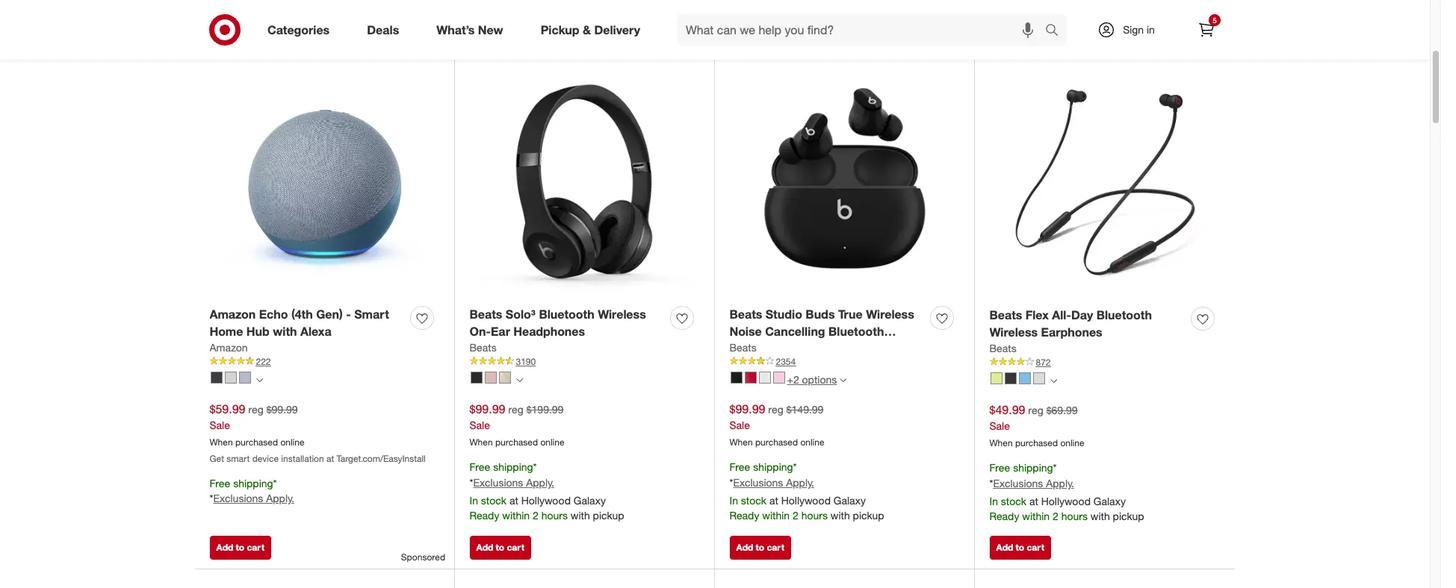 Task type: describe. For each thing, give the bounding box(es) containing it.
in for beats studio buds true wireless noise cancelling bluetooth earbuds
[[730, 495, 738, 508]]

3190
[[516, 356, 536, 367]]

when for beats studio buds true wireless noise cancelling bluetooth earbuds
[[730, 437, 753, 448]]

$99.99 inside $59.99 reg $99.99 sale when purchased online get smart device installation at target.com/easyinstall
[[266, 403, 298, 416]]

add for amazon echo (4th gen) - smart home hub with alexa
[[216, 542, 233, 553]]

bluetooth inside beats solo³ bluetooth wireless on-ear headphones
[[539, 307, 594, 322]]

pickup for pickup & delivery
[[541, 22, 579, 37]]

apply. for earphones
[[1046, 478, 1074, 490]]

pickup for beats studio buds true wireless noise cancelling bluetooth earbuds
[[853, 510, 884, 522]]

solo³
[[506, 307, 536, 322]]

echo
[[259, 307, 288, 322]]

$59.99
[[210, 402, 245, 417]]

$99.99 for beats studio buds true wireless noise cancelling bluetooth earbuds
[[730, 402, 765, 417]]

cart for cancelling
[[767, 542, 784, 553]]

at inside $59.99 reg $99.99 sale when purchased online get smart device installation at target.com/easyinstall
[[326, 454, 334, 465]]

beats link for wireless
[[990, 341, 1017, 356]]

at for beats solo³ bluetooth wireless on-ear headphones
[[509, 495, 518, 508]]

hollywood for headphones
[[521, 495, 571, 508]]

shipping button
[[1141, 2, 1226, 35]]

beats solo³ bluetooth wireless on-ear headphones
[[470, 307, 646, 339]]

beats for beats studio buds true wireless noise cancelling bluetooth earbuds
[[730, 307, 762, 322]]

free for beats solo³ bluetooth wireless on-ear headphones
[[470, 461, 490, 474]]

within for cancelling
[[762, 510, 790, 522]]

deals
[[367, 22, 399, 37]]

beats solo³ bluetooth wireless on-ear headphones link
[[470, 306, 665, 340]]

headphones
[[513, 324, 585, 339]]

beats studio buds true wireless noise cancelling bluetooth earbuds
[[730, 307, 914, 356]]

783
[[204, 6, 233, 27]]

to for beats studio buds true wireless noise cancelling bluetooth earbuds
[[756, 542, 764, 553]]

reg for beats flex all-day bluetooth wireless earphones
[[1028, 404, 1044, 417]]

stock for beats studio buds true wireless noise cancelling bluetooth earbuds
[[741, 495, 767, 508]]

when for beats flex all-day bluetooth wireless earphones
[[990, 438, 1013, 449]]

shipping for headphones
[[493, 461, 533, 474]]

2354 link
[[730, 355, 960, 368]]

amazon echo (4th gen) - smart home hub with alexa
[[210, 307, 389, 339]]

add to cart for beats solo³ bluetooth wireless on-ear headphones
[[476, 542, 524, 553]]

hours for headphones
[[541, 510, 568, 522]]

(4th
[[291, 307, 313, 322]]

add to cart for amazon echo (4th gen) - smart home hub with alexa
[[216, 542, 264, 553]]

$49.99
[[990, 403, 1025, 417]]

beats flex all-day bluetooth wireless earphones link
[[990, 307, 1185, 341]]

amazon echo (4th gen) - smart home hub with alexa link
[[210, 306, 405, 340]]

add to cart button for beats studio buds true wireless noise cancelling bluetooth earbuds
[[730, 536, 791, 560]]

exclusions apply. link for cancelling
[[733, 477, 814, 490]]

beats for beats link corresponding to ear
[[470, 341, 497, 354]]

free for beats flex all-day bluetooth wireless earphones
[[990, 462, 1010, 475]]

sale for beats flex all-day bluetooth wireless earphones
[[990, 420, 1010, 432]]

beats red image
[[744, 372, 756, 384]]

shipping for earphones
[[1013, 462, 1053, 475]]

free for beats studio buds true wireless noise cancelling bluetooth earbuds
[[730, 461, 750, 474]]

galaxy for cancelling
[[834, 495, 866, 508]]

categories link
[[255, 13, 348, 46]]

same day delivery
[[1024, 11, 1126, 26]]

sale inside $59.99 reg $99.99 sale when purchased online get smart device installation at target.com/easyinstall
[[210, 419, 230, 432]]

to for beats flex all-day bluetooth wireless earphones
[[1016, 542, 1024, 553]]

cart for earphones
[[1027, 542, 1044, 553]]

cart for home
[[247, 542, 264, 553]]

all colors image for home
[[256, 377, 263, 384]]

hub
[[246, 324, 270, 339]]

872 link
[[990, 356, 1220, 369]]

beats flex all-day bluetooth wireless earphones
[[990, 308, 1152, 340]]

get
[[210, 454, 224, 465]]

sunset pink image
[[773, 372, 785, 384]]

add to cart for beats flex all-day bluetooth wireless earphones
[[996, 542, 1044, 553]]

$149.99
[[786, 403, 824, 416]]

pickup button
[[803, 2, 876, 35]]

at for beats flex all-day bluetooth wireless earphones
[[1029, 496, 1038, 508]]

exclusions for beats studio buds true wireless noise cancelling bluetooth earbuds
[[733, 477, 783, 490]]

all colors image for earphones
[[1050, 378, 1057, 385]]

online inside $59.99 reg $99.99 sale when purchased online get smart device installation at target.com/easyinstall
[[280, 437, 304, 448]]

smoke gray image
[[1033, 373, 1045, 385]]

with inside amazon echo (4th gen) - smart home hub with alexa
[[273, 324, 297, 339]]

sign
[[1123, 23, 1144, 36]]

noise
[[730, 324, 762, 339]]

222 link
[[210, 355, 440, 368]]

free shipping * * exclusions apply. in stock at  hollywood galaxy ready within 2 hours with pickup for earphones
[[990, 462, 1144, 523]]

glacier white image
[[225, 372, 236, 384]]

options
[[802, 373, 837, 386]]

pickup & delivery link
[[528, 13, 659, 46]]

true
[[838, 307, 863, 322]]

store
[[954, 11, 981, 26]]

studio
[[766, 307, 802, 322]]

buds
[[806, 307, 835, 322]]

online for beats studio buds true wireless noise cancelling bluetooth earbuds
[[800, 437, 824, 448]]

2 for earphones
[[1053, 510, 1058, 523]]

+2 options
[[787, 373, 837, 386]]

shipping for cancelling
[[753, 461, 793, 474]]

categories
[[267, 22, 330, 37]]

beats link for ear
[[470, 340, 497, 355]]

on-
[[470, 324, 491, 339]]

hollywood for earphones
[[1041, 496, 1091, 508]]

smart
[[354, 307, 389, 322]]

sale for beats studio buds true wireless noise cancelling bluetooth earbuds
[[730, 419, 750, 432]]

free shipping * * exclusions apply.
[[210, 477, 294, 505]]

$69.99
[[1046, 404, 1078, 417]]

pickup for pickup
[[830, 11, 866, 26]]

exclusions apply. link for earphones
[[993, 478, 1074, 490]]

same day delivery button
[[997, 2, 1135, 35]]

What can we help you find? suggestions appear below search field
[[677, 13, 1049, 46]]

bluetooth inside beats studio buds true wireless noise cancelling bluetooth earbuds
[[829, 324, 884, 339]]

day inside same day delivery button
[[1059, 11, 1079, 26]]

apply. for cancelling
[[786, 477, 814, 490]]

872
[[1036, 357, 1051, 368]]

same
[[1024, 11, 1055, 26]]

783 results
[[204, 6, 293, 27]]

sign in
[[1123, 23, 1155, 36]]

beats for beats link related to wireless
[[990, 342, 1017, 355]]

add to cart button for beats flex all-day bluetooth wireless earphones
[[990, 536, 1051, 560]]

222
[[256, 356, 271, 367]]

shop
[[910, 11, 938, 26]]

search button
[[1038, 13, 1074, 49]]

$99.99 reg $149.99 sale when purchased online
[[730, 402, 824, 448]]

search
[[1038, 24, 1074, 39]]

pickup for beats flex all-day bluetooth wireless earphones
[[1113, 510, 1144, 523]]

5 link
[[1190, 13, 1223, 46]]

cart for headphones
[[507, 542, 524, 553]]

with for beats studio buds true wireless noise cancelling bluetooth earbuds
[[831, 510, 850, 522]]

all colors element for headphones
[[516, 376, 523, 385]]

shop in store
[[910, 11, 981, 26]]

beats studio buds true wireless noise cancelling bluetooth earbuds link
[[730, 306, 925, 356]]

in for sign
[[1147, 23, 1155, 36]]

$99.99 reg $199.99 sale when purchased online
[[470, 402, 564, 448]]

pickup & delivery
[[541, 22, 640, 37]]

add to cart for beats studio buds true wireless noise cancelling bluetooth earbuds
[[736, 542, 784, 553]]

wireless inside beats studio buds true wireless noise cancelling bluetooth earbuds
[[866, 307, 914, 322]]



Task type: locate. For each thing, give the bounding box(es) containing it.
free shipping * * exclusions apply. in stock at  hollywood galaxy ready within 2 hours with pickup down $99.99 reg $149.99 sale when purchased online
[[730, 461, 884, 522]]

beats inside beats solo³ bluetooth wireless on-ear headphones
[[470, 307, 502, 322]]

4 add from the left
[[996, 542, 1013, 553]]

apply.
[[526, 477, 554, 490], [786, 477, 814, 490], [1046, 478, 1074, 490], [266, 493, 294, 505]]

sale for beats solo³ bluetooth wireless on-ear headphones
[[470, 419, 490, 432]]

online inside $99.99 reg $149.99 sale when purchased online
[[800, 437, 824, 448]]

beats link
[[470, 340, 497, 355], [730, 340, 757, 355], [990, 341, 1017, 356]]

add
[[216, 542, 233, 553], [476, 542, 493, 553], [736, 542, 753, 553], [996, 542, 1013, 553]]

0 horizontal spatial black image
[[470, 372, 482, 384]]

in inside sign in link
[[1147, 23, 1155, 36]]

online
[[280, 437, 304, 448], [540, 437, 564, 448], [800, 437, 824, 448], [1060, 438, 1084, 449]]

black image for beats studio buds true wireless noise cancelling bluetooth earbuds
[[730, 372, 742, 384]]

0 horizontal spatial all colors image
[[256, 377, 263, 384]]

beats black image
[[1004, 373, 1016, 385]]

amazon inside amazon echo (4th gen) - smart home hub with alexa
[[210, 307, 256, 322]]

beats
[[470, 307, 502, 322], [730, 307, 762, 322], [990, 308, 1022, 323], [470, 341, 497, 354], [730, 341, 757, 354], [990, 342, 1017, 355]]

shipping down $99.99 reg $149.99 sale when purchased online
[[753, 461, 793, 474]]

sale down the beats red 'image'
[[730, 419, 750, 432]]

when inside $99.99 reg $199.99 sale when purchased online
[[470, 437, 493, 448]]

sign in link
[[1085, 13, 1178, 46]]

0 horizontal spatial pickup
[[541, 22, 579, 37]]

amazon for amazon echo (4th gen) - smart home hub with alexa
[[210, 307, 256, 322]]

&
[[583, 22, 591, 37]]

add to cart button for amazon echo (4th gen) - smart home hub with alexa
[[210, 536, 271, 560]]

delivery for same day delivery
[[1083, 11, 1126, 26]]

in for beats solo³ bluetooth wireless on-ear headphones
[[470, 495, 478, 508]]

exclusions apply. link down $99.99 reg $199.99 sale when purchased online in the bottom left of the page
[[473, 477, 554, 490]]

$99.99 down 222
[[266, 403, 298, 416]]

at
[[326, 454, 334, 465], [509, 495, 518, 508], [769, 495, 778, 508], [1029, 496, 1038, 508]]

in for shop
[[941, 11, 951, 26]]

online inside $49.99 reg $69.99 sale when purchased online
[[1060, 438, 1084, 449]]

1 horizontal spatial within
[[762, 510, 790, 522]]

amazon
[[210, 307, 256, 322], [210, 341, 248, 354]]

purchased inside $99.99 reg $199.99 sale when purchased online
[[495, 437, 538, 448]]

0 vertical spatial day
[[1059, 11, 1079, 26]]

2 horizontal spatial ready
[[990, 510, 1019, 523]]

1 to from the left
[[236, 542, 244, 553]]

exclusions apply. link
[[473, 477, 554, 490], [733, 477, 814, 490], [993, 478, 1074, 490], [213, 493, 294, 505]]

when for beats solo³ bluetooth wireless on-ear headphones
[[470, 437, 493, 448]]

4 cart from the left
[[1027, 542, 1044, 553]]

2 to from the left
[[496, 542, 504, 553]]

-
[[346, 307, 351, 322]]

within for headphones
[[502, 510, 530, 522]]

4 add to cart from the left
[[996, 542, 1044, 553]]

1 add to cart from the left
[[216, 542, 264, 553]]

$59.99 reg $99.99 sale when purchased online get smart device installation at target.com/easyinstall
[[210, 402, 426, 465]]

beats up noise on the right of page
[[730, 307, 762, 322]]

earbuds
[[730, 341, 777, 356]]

pickup inside button
[[830, 11, 866, 26]]

flex
[[1026, 308, 1049, 323]]

delivery for pickup & delivery
[[594, 22, 640, 37]]

when down rose gold image
[[470, 437, 493, 448]]

free down $99.99 reg $199.99 sale when purchased online in the bottom left of the page
[[470, 461, 490, 474]]

sale down $59.99
[[210, 419, 230, 432]]

$99.99 inside $99.99 reg $199.99 sale when purchased online
[[470, 402, 505, 417]]

3 cart from the left
[[767, 542, 784, 553]]

all colors + 2 more colors element
[[840, 376, 847, 385]]

2 horizontal spatial stock
[[1001, 496, 1027, 508]]

exclusions inside free shipping * * exclusions apply.
[[213, 493, 263, 505]]

sale inside $99.99 reg $149.99 sale when purchased online
[[730, 419, 750, 432]]

online inside $99.99 reg $199.99 sale when purchased online
[[540, 437, 564, 448]]

when inside $99.99 reg $149.99 sale when purchased online
[[730, 437, 753, 448]]

exclusions for beats solo³ bluetooth wireless on-ear headphones
[[473, 477, 523, 490]]

exclusions apply. link down $49.99 reg $69.99 sale when purchased online
[[993, 478, 1074, 490]]

online down $69.99
[[1060, 438, 1084, 449]]

beats for beats flex all-day bluetooth wireless earphones
[[990, 308, 1022, 323]]

free shipping * * exclusions apply. in stock at  hollywood galaxy ready within 2 hours with pickup for headphones
[[470, 461, 624, 522]]

when up get
[[210, 437, 233, 448]]

stock for beats flex all-day bluetooth wireless earphones
[[1001, 496, 1027, 508]]

2 horizontal spatial free shipping * * exclusions apply. in stock at  hollywood galaxy ready within 2 hours with pickup
[[990, 462, 1144, 523]]

2 add to cart button from the left
[[470, 536, 531, 560]]

wireless inside 'beats flex all-day bluetooth wireless earphones'
[[990, 325, 1038, 340]]

1 horizontal spatial hollywood
[[781, 495, 831, 508]]

3 add to cart from the left
[[736, 542, 784, 553]]

bluetooth down true
[[829, 324, 884, 339]]

1 amazon from the top
[[210, 307, 256, 322]]

beats down on-
[[470, 341, 497, 354]]

what's new
[[436, 22, 503, 37]]

1 horizontal spatial 2
[[793, 510, 798, 522]]

0 horizontal spatial wireless
[[598, 307, 646, 322]]

exclusions apply. link for headphones
[[473, 477, 554, 490]]

amazon down the home
[[210, 341, 248, 354]]

$99.99 down the beats red 'image'
[[730, 402, 765, 417]]

1 horizontal spatial delivery
[[1083, 11, 1126, 26]]

exclusions apply. link down device
[[213, 493, 294, 505]]

apply. down $99.99 reg $149.99 sale when purchased online
[[786, 477, 814, 490]]

all colors + 2 more colors image
[[840, 377, 847, 384]]

2 horizontal spatial bluetooth
[[1096, 308, 1152, 323]]

new
[[478, 22, 503, 37]]

reg inside $99.99 reg $199.99 sale when purchased online
[[508, 403, 524, 416]]

purchased
[[235, 437, 278, 448], [495, 437, 538, 448], [755, 437, 798, 448], [1015, 438, 1058, 449]]

galaxy
[[574, 495, 606, 508], [834, 495, 866, 508], [1094, 496, 1126, 508]]

1 horizontal spatial hours
[[801, 510, 828, 522]]

black image left the beats red 'image'
[[730, 372, 742, 384]]

earphones
[[1041, 325, 1103, 340]]

results
[[237, 6, 293, 27]]

in left store
[[941, 11, 951, 26]]

2 black image from the left
[[730, 372, 742, 384]]

$199.99
[[526, 403, 564, 416]]

2 horizontal spatial wireless
[[990, 325, 1038, 340]]

1 horizontal spatial stock
[[741, 495, 767, 508]]

1 horizontal spatial wireless
[[866, 307, 914, 322]]

sale
[[210, 419, 230, 432], [470, 419, 490, 432], [730, 419, 750, 432], [990, 420, 1010, 432]]

yuzu yellow image
[[990, 373, 1002, 385]]

$99.99 for beats solo³ bluetooth wireless on-ear headphones
[[470, 402, 505, 417]]

shipping
[[1169, 11, 1216, 26]]

$99.99 inside $99.99 reg $149.99 sale when purchased online
[[730, 402, 765, 417]]

pickup for beats solo³ bluetooth wireless on-ear headphones
[[593, 510, 624, 522]]

add for beats solo³ bluetooth wireless on-ear headphones
[[476, 542, 493, 553]]

1 add from the left
[[216, 542, 233, 553]]

deals link
[[354, 13, 418, 46]]

2 horizontal spatial pickup
[[1113, 510, 1144, 523]]

0 horizontal spatial pickup
[[593, 510, 624, 522]]

all colors element right twilight blue image
[[256, 376, 263, 385]]

1 horizontal spatial all colors image
[[1050, 378, 1057, 385]]

purchased down $69.99
[[1015, 438, 1058, 449]]

all colors image right twilight blue image
[[256, 377, 263, 384]]

0 vertical spatial amazon
[[210, 307, 256, 322]]

with for beats flex all-day bluetooth wireless earphones
[[1091, 510, 1110, 523]]

free down $99.99 reg $149.99 sale when purchased online
[[730, 461, 750, 474]]

beats studio buds true wireless noise cancelling bluetooth earbuds image
[[730, 68, 960, 298], [730, 68, 960, 298]]

5
[[1213, 16, 1217, 25]]

1 horizontal spatial ready
[[730, 510, 759, 522]]

free shipping * * exclusions apply. in stock at  hollywood galaxy ready within 2 hours with pickup for cancelling
[[730, 461, 884, 522]]

hollywood for cancelling
[[781, 495, 831, 508]]

1 horizontal spatial black image
[[730, 372, 742, 384]]

shipping down device
[[233, 477, 273, 490]]

delivery
[[1083, 11, 1126, 26], [594, 22, 640, 37]]

beats link down on-
[[470, 340, 497, 355]]

0 horizontal spatial beats link
[[470, 340, 497, 355]]

when inside $59.99 reg $99.99 sale when purchased online get smart device installation at target.com/easyinstall
[[210, 437, 233, 448]]

smart
[[227, 454, 250, 465]]

hours for cancelling
[[801, 510, 828, 522]]

1 horizontal spatial bluetooth
[[829, 324, 884, 339]]

reg left $149.99
[[768, 403, 784, 416]]

in
[[941, 11, 951, 26], [1147, 23, 1155, 36]]

2 horizontal spatial within
[[1022, 510, 1050, 523]]

2 horizontal spatial galaxy
[[1094, 496, 1126, 508]]

shop in store button
[[882, 2, 991, 35]]

day right same
[[1059, 11, 1079, 26]]

$49.99 reg $69.99 sale when purchased online
[[990, 403, 1084, 449]]

2 horizontal spatial hours
[[1061, 510, 1088, 523]]

ready for beats studio buds true wireless noise cancelling bluetooth earbuds
[[730, 510, 759, 522]]

0 horizontal spatial stock
[[481, 495, 507, 508]]

galaxy for earphones
[[1094, 496, 1126, 508]]

1 horizontal spatial all colors element
[[516, 376, 523, 385]]

0 horizontal spatial hollywood
[[521, 495, 571, 508]]

2 horizontal spatial beats link
[[990, 341, 1017, 356]]

all colors element for home
[[256, 376, 263, 385]]

2 horizontal spatial in
[[990, 496, 998, 508]]

0 horizontal spatial 2
[[533, 510, 538, 522]]

rose gold image
[[484, 372, 496, 384]]

exclusions apply. link down $99.99 reg $149.99 sale when purchased online
[[733, 477, 814, 490]]

apply. inside free shipping * * exclusions apply.
[[266, 493, 294, 505]]

ready
[[470, 510, 499, 522], [730, 510, 759, 522], [990, 510, 1019, 523]]

pickup
[[593, 510, 624, 522], [853, 510, 884, 522], [1113, 510, 1144, 523]]

purchased for beats flex all-day bluetooth wireless earphones
[[1015, 438, 1058, 449]]

beats flex all-day bluetooth wireless earphones image
[[990, 68, 1220, 298], [990, 68, 1220, 298]]

charcoal image
[[210, 372, 222, 384]]

reg inside $99.99 reg $149.99 sale when purchased online
[[768, 403, 784, 416]]

2 add from the left
[[476, 542, 493, 553]]

3190 link
[[470, 355, 700, 368]]

4 to from the left
[[1016, 542, 1024, 553]]

wireless inside beats solo³ bluetooth wireless on-ear headphones
[[598, 307, 646, 322]]

white image
[[759, 372, 771, 384]]

2 horizontal spatial all colors element
[[1050, 376, 1057, 385]]

apply. down $49.99 reg $69.99 sale when purchased online
[[1046, 478, 1074, 490]]

exclusions down $49.99 reg $69.99 sale when purchased online
[[993, 478, 1043, 490]]

purchased for beats studio buds true wireless noise cancelling bluetooth earbuds
[[755, 437, 798, 448]]

reg inside $59.99 reg $99.99 sale when purchased online get smart device installation at target.com/easyinstall
[[248, 403, 264, 416]]

hours
[[541, 510, 568, 522], [801, 510, 828, 522], [1061, 510, 1088, 523]]

when down the beats red 'image'
[[730, 437, 753, 448]]

beats link down noise on the right of page
[[730, 340, 757, 355]]

exclusions down $99.99 reg $149.99 sale when purchased online
[[733, 477, 783, 490]]

apply. for headphones
[[526, 477, 554, 490]]

beats for beats link for noise
[[730, 341, 757, 354]]

0 horizontal spatial delivery
[[594, 22, 640, 37]]

what's new link
[[424, 13, 522, 46]]

2 horizontal spatial hollywood
[[1041, 496, 1091, 508]]

reg for beats solo³ bluetooth wireless on-ear headphones
[[508, 403, 524, 416]]

add to cart button for beats solo³ bluetooth wireless on-ear headphones
[[470, 536, 531, 560]]

1 vertical spatial day
[[1071, 308, 1093, 323]]

+2
[[787, 373, 799, 386]]

purchased down $199.99
[[495, 437, 538, 448]]

3 add to cart button from the left
[[730, 536, 791, 560]]

free down get
[[210, 477, 230, 490]]

0 horizontal spatial galaxy
[[574, 495, 606, 508]]

to for amazon echo (4th gen) - smart home hub with alexa
[[236, 542, 244, 553]]

device
[[252, 454, 279, 465]]

1 cart from the left
[[247, 542, 264, 553]]

alexa
[[300, 324, 331, 339]]

home
[[210, 324, 243, 339]]

4 add to cart button from the left
[[990, 536, 1051, 560]]

in for beats flex all-day bluetooth wireless earphones
[[990, 496, 998, 508]]

beats up on-
[[470, 307, 502, 322]]

1 horizontal spatial free shipping * * exclusions apply. in stock at  hollywood galaxy ready within 2 hours with pickup
[[730, 461, 884, 522]]

exclusions down $99.99 reg $199.99 sale when purchased online in the bottom left of the page
[[473, 477, 523, 490]]

exclusions down smart
[[213, 493, 263, 505]]

add to cart button
[[210, 536, 271, 560], [470, 536, 531, 560], [730, 536, 791, 560], [990, 536, 1051, 560]]

wireless right true
[[866, 307, 914, 322]]

amazon up the home
[[210, 307, 256, 322]]

1 horizontal spatial pickup
[[853, 510, 884, 522]]

2 for cancelling
[[793, 510, 798, 522]]

to for beats solo³ bluetooth wireless on-ear headphones
[[496, 542, 504, 553]]

stock
[[481, 495, 507, 508], [741, 495, 767, 508], [1001, 496, 1027, 508]]

shipping inside free shipping * * exclusions apply.
[[233, 477, 273, 490]]

0 horizontal spatial ready
[[470, 510, 499, 522]]

cancelling
[[765, 324, 825, 339]]

amazon echo (4th gen) - smart home hub with alexa image
[[210, 68, 440, 298], [210, 68, 440, 298]]

black image
[[470, 372, 482, 384], [730, 372, 742, 384]]

bluetooth up 872 link at right bottom
[[1096, 308, 1152, 323]]

sale down $49.99 at the bottom right
[[990, 420, 1010, 432]]

stock for beats solo³ bluetooth wireless on-ear headphones
[[481, 495, 507, 508]]

black image for beats solo³ bluetooth wireless on-ear headphones
[[470, 372, 482, 384]]

2 add to cart from the left
[[476, 542, 524, 553]]

2 cart from the left
[[507, 542, 524, 553]]

purchased down $149.99
[[755, 437, 798, 448]]

bluetooth inside 'beats flex all-day bluetooth wireless earphones'
[[1096, 308, 1152, 323]]

black image left rose gold image
[[470, 372, 482, 384]]

beats up yuzu yellow 'image'
[[990, 342, 1017, 355]]

amazon link
[[210, 340, 248, 355]]

free shipping * * exclusions apply. in stock at  hollywood galaxy ready within 2 hours with pickup down $49.99 reg $69.99 sale when purchased online
[[990, 462, 1144, 523]]

at for beats studio buds true wireless noise cancelling bluetooth earbuds
[[769, 495, 778, 508]]

shipping down $49.99 reg $69.99 sale when purchased online
[[1013, 462, 1053, 475]]

all colors image
[[516, 377, 523, 384]]

within for earphones
[[1022, 510, 1050, 523]]

beats left flex
[[990, 308, 1022, 323]]

ready for beats flex all-day bluetooth wireless earphones
[[990, 510, 1019, 523]]

bluetooth
[[539, 307, 594, 322], [1096, 308, 1152, 323], [829, 324, 884, 339]]

1 black image from the left
[[470, 372, 482, 384]]

beats link for noise
[[730, 340, 757, 355]]

within
[[502, 510, 530, 522], [762, 510, 790, 522], [1022, 510, 1050, 523]]

online for beats solo³ bluetooth wireless on-ear headphones
[[540, 437, 564, 448]]

1 horizontal spatial in
[[730, 495, 738, 508]]

with
[[273, 324, 297, 339], [571, 510, 590, 522], [831, 510, 850, 522], [1091, 510, 1110, 523]]

shipping down $99.99 reg $199.99 sale when purchased online in the bottom left of the page
[[493, 461, 533, 474]]

gold image
[[499, 372, 511, 384]]

reg
[[248, 403, 264, 416], [508, 403, 524, 416], [768, 403, 784, 416], [1028, 404, 1044, 417]]

all colors element
[[256, 376, 263, 385], [516, 376, 523, 385], [1050, 376, 1057, 385]]

beats inside 'beats flex all-day bluetooth wireless earphones'
[[990, 308, 1022, 323]]

reg inside $49.99 reg $69.99 sale when purchased online
[[1028, 404, 1044, 417]]

2 amazon from the top
[[210, 341, 248, 354]]

reg for beats studio buds true wireless noise cancelling bluetooth earbuds
[[768, 403, 784, 416]]

delivery inside button
[[1083, 11, 1126, 26]]

beats inside beats studio buds true wireless noise cancelling bluetooth earbuds
[[730, 307, 762, 322]]

add for beats flex all-day bluetooth wireless earphones
[[996, 542, 1013, 553]]

online down $199.99
[[540, 437, 564, 448]]

0 horizontal spatial all colors element
[[256, 376, 263, 385]]

wireless
[[598, 307, 646, 322], [866, 307, 914, 322], [990, 325, 1038, 340]]

1 horizontal spatial beats link
[[730, 340, 757, 355]]

free shipping * * exclusions apply. in stock at  hollywood galaxy ready within 2 hours with pickup down $99.99 reg $199.99 sale when purchased online in the bottom left of the page
[[470, 461, 624, 522]]

ready for beats solo³ bluetooth wireless on-ear headphones
[[470, 510, 499, 522]]

purchased inside $49.99 reg $69.99 sale when purchased online
[[1015, 438, 1058, 449]]

3 add from the left
[[736, 542, 753, 553]]

exclusions for beats flex all-day bluetooth wireless earphones
[[993, 478, 1043, 490]]

black image inside +2 options "dropdown button"
[[730, 372, 742, 384]]

hours for earphones
[[1061, 510, 1088, 523]]

in
[[470, 495, 478, 508], [730, 495, 738, 508], [990, 496, 998, 508]]

0 horizontal spatial within
[[502, 510, 530, 522]]

all colors image
[[256, 377, 263, 384], [1050, 378, 1057, 385]]

free inside free shipping * * exclusions apply.
[[210, 477, 230, 490]]

sponsored
[[401, 552, 445, 563]]

with for beats solo³ bluetooth wireless on-ear headphones
[[571, 510, 590, 522]]

3 to from the left
[[756, 542, 764, 553]]

all colors image right smoke gray image
[[1050, 378, 1057, 385]]

0 horizontal spatial hours
[[541, 510, 568, 522]]

apply. down $99.99 reg $199.99 sale when purchased online in the bottom left of the page
[[526, 477, 554, 490]]

beats link up yuzu yellow 'image'
[[990, 341, 1017, 356]]

installation
[[281, 454, 324, 465]]

sale down rose gold image
[[470, 419, 490, 432]]

1 horizontal spatial pickup
[[830, 11, 866, 26]]

gen)
[[316, 307, 343, 322]]

1 horizontal spatial in
[[1147, 23, 1155, 36]]

0 horizontal spatial in
[[941, 11, 951, 26]]

all-
[[1052, 308, 1071, 323]]

when inside $49.99 reg $69.99 sale when purchased online
[[990, 438, 1013, 449]]

free down $49.99 reg $69.99 sale when purchased online
[[990, 462, 1010, 475]]

all colors element for earphones
[[1050, 376, 1057, 385]]

beats down noise on the right of page
[[730, 341, 757, 354]]

2
[[533, 510, 538, 522], [793, 510, 798, 522], [1053, 510, 1058, 523]]

online up installation
[[280, 437, 304, 448]]

purchased for beats solo³ bluetooth wireless on-ear headphones
[[495, 437, 538, 448]]

beats for beats solo³ bluetooth wireless on-ear headphones
[[470, 307, 502, 322]]

day inside 'beats flex all-day bluetooth wireless earphones'
[[1071, 308, 1093, 323]]

2354
[[776, 356, 796, 367]]

purchased inside $99.99 reg $149.99 sale when purchased online
[[755, 437, 798, 448]]

twilight blue image
[[239, 372, 251, 384]]

pickup
[[830, 11, 866, 26], [541, 22, 579, 37]]

0 horizontal spatial bluetooth
[[539, 307, 594, 322]]

purchased inside $59.99 reg $99.99 sale when purchased online get smart device installation at target.com/easyinstall
[[235, 437, 278, 448]]

what's
[[436, 22, 475, 37]]

reg left $69.99
[[1028, 404, 1044, 417]]

apply. down device
[[266, 493, 294, 505]]

online down $149.99
[[800, 437, 824, 448]]

reg down all colors icon
[[508, 403, 524, 416]]

in right sign
[[1147, 23, 1155, 36]]

ear
[[491, 324, 510, 339]]

2 horizontal spatial 2
[[1053, 510, 1058, 523]]

all colors element right "gold" icon
[[516, 376, 523, 385]]

1 vertical spatial amazon
[[210, 341, 248, 354]]

bluetooth up headphones
[[539, 307, 594, 322]]

wireless up 3190 link
[[598, 307, 646, 322]]

when down $49.99 at the bottom right
[[990, 438, 1013, 449]]

wireless down flex
[[990, 325, 1038, 340]]

purchased up device
[[235, 437, 278, 448]]

1 add to cart button from the left
[[210, 536, 271, 560]]

beats solo³ bluetooth wireless on-ear headphones image
[[470, 68, 700, 298], [470, 68, 700, 298]]

all colors element right smoke gray image
[[1050, 376, 1057, 385]]

add for beats studio buds true wireless noise cancelling bluetooth earbuds
[[736, 542, 753, 553]]

1 horizontal spatial $99.99
[[470, 402, 505, 417]]

target.com/easyinstall
[[337, 454, 426, 465]]

0 horizontal spatial free shipping * * exclusions apply. in stock at  hollywood galaxy ready within 2 hours with pickup
[[470, 461, 624, 522]]

reg right $59.99
[[248, 403, 264, 416]]

$99.99 down rose gold image
[[470, 402, 505, 417]]

sale inside $99.99 reg $199.99 sale when purchased online
[[470, 419, 490, 432]]

2 for headphones
[[533, 510, 538, 522]]

to
[[236, 542, 244, 553], [496, 542, 504, 553], [756, 542, 764, 553], [1016, 542, 1024, 553]]

+2 options button
[[724, 368, 853, 392]]

flame blue image
[[1019, 373, 1031, 385]]

sale inside $49.99 reg $69.99 sale when purchased online
[[990, 420, 1010, 432]]

day up the earphones
[[1071, 308, 1093, 323]]

1 horizontal spatial galaxy
[[834, 495, 866, 508]]

0 horizontal spatial in
[[470, 495, 478, 508]]

0 horizontal spatial $99.99
[[266, 403, 298, 416]]

day
[[1059, 11, 1079, 26], [1071, 308, 1093, 323]]

in inside shop in store button
[[941, 11, 951, 26]]

2 horizontal spatial $99.99
[[730, 402, 765, 417]]

amazon for amazon
[[210, 341, 248, 354]]



Task type: vqa. For each thing, say whether or not it's contained in the screenshot.
the hours within Only ships with $35 orders Free shipping * * Exclusions Apply. In stock at  Austin South Lamar Ready within 2 hours with pickup
no



